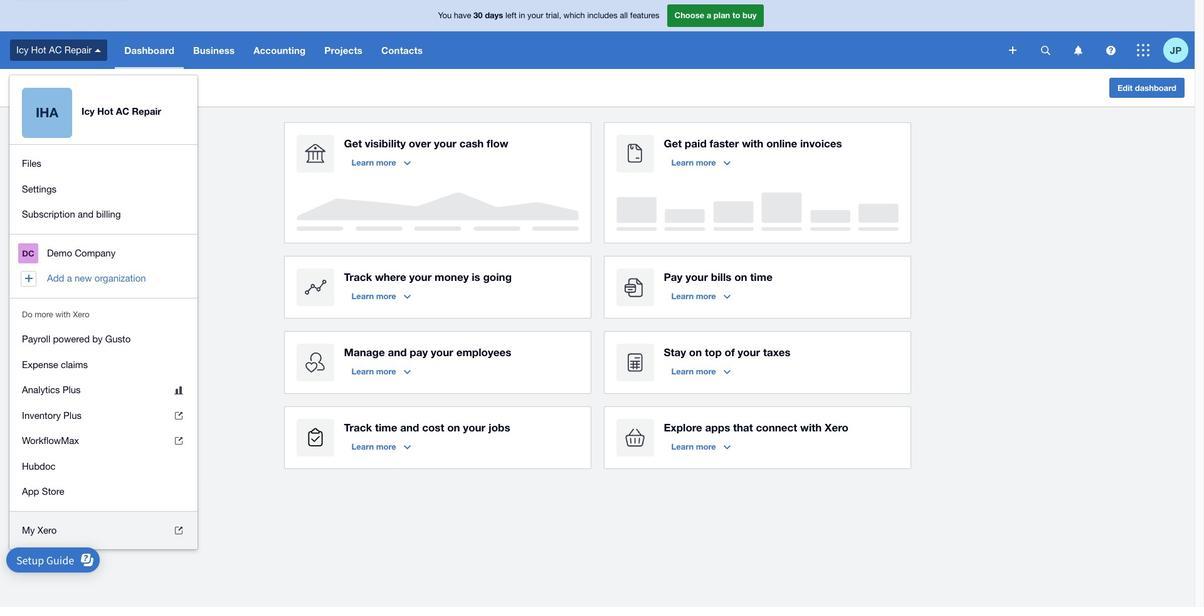 Task type: describe. For each thing, give the bounding box(es) containing it.
expense
[[22, 359, 58, 370]]

track where your money is going
[[344, 270, 512, 283]]

files
[[22, 158, 41, 169]]

2 vertical spatial repair
[[132, 105, 161, 116]]

accounting button
[[244, 31, 315, 69]]

analytics plus
[[22, 384, 81, 395]]

repair inside popup button
[[64, 44, 92, 55]]

hot inside popup button
[[31, 44, 46, 55]]

1 vertical spatial hot
[[28, 81, 46, 94]]

taxes icon image
[[616, 344, 654, 381]]

1 horizontal spatial svg image
[[1106, 45, 1115, 55]]

icy hot ac repair button
[[0, 31, 115, 69]]

more for get visibility over your cash flow
[[376, 157, 396, 167]]

more for track where your money is going
[[376, 291, 396, 301]]

2 vertical spatial hot
[[97, 105, 113, 116]]

inventory plus
[[22, 410, 82, 421]]

app
[[22, 486, 39, 497]]

of
[[725, 346, 735, 359]]

more for stay on top of your taxes
[[696, 366, 716, 376]]

1 vertical spatial on
[[689, 346, 702, 359]]

learn more for paid
[[671, 157, 716, 167]]

iha banner
[[0, 0, 1195, 549]]

2 vertical spatial on
[[447, 421, 460, 434]]

learn for paid
[[671, 157, 694, 167]]

dashboard
[[124, 45, 174, 56]]

add a new organization link
[[9, 266, 198, 291]]

get for get visibility over your cash flow
[[344, 137, 362, 150]]

trial,
[[546, 11, 561, 20]]

app store link
[[9, 479, 198, 505]]

store
[[42, 486, 64, 497]]

projects icon image
[[296, 419, 334, 457]]

going
[[483, 270, 512, 283]]

settings link
[[9, 177, 198, 202]]

your inside you have 30 days left in your trial, which includes all features
[[528, 11, 544, 20]]

inventory
[[22, 410, 61, 421]]

is
[[472, 270, 480, 283]]

learn more button for visibility
[[344, 152, 418, 172]]

top
[[705, 346, 722, 359]]

stay on top of your taxes
[[664, 346, 791, 359]]

do more with xero group
[[9, 320, 198, 511]]

my
[[22, 525, 35, 535]]

organization
[[95, 273, 146, 283]]

1 horizontal spatial xero
[[73, 310, 89, 319]]

apps
[[705, 421, 730, 434]]

flow
[[487, 137, 508, 150]]

buy
[[743, 10, 757, 20]]

you have 30 days left in your trial, which includes all features
[[438, 10, 659, 20]]

hubdoc link
[[9, 454, 198, 479]]

pay
[[410, 346, 428, 359]]

2 horizontal spatial xero
[[825, 421, 849, 434]]

2 horizontal spatial svg image
[[1137, 44, 1150, 56]]

workflowmax link
[[9, 428, 198, 454]]

edit dashboard button
[[1109, 78, 1185, 98]]

subscription and billing
[[22, 209, 121, 220]]

2 horizontal spatial with
[[800, 421, 822, 434]]

learn for your
[[671, 291, 694, 301]]

a for plan
[[707, 10, 711, 20]]

bills
[[711, 270, 732, 283]]

faster
[[710, 137, 739, 150]]

learn more for time
[[352, 442, 396, 452]]

analytics plus link
[[9, 378, 198, 403]]

claims
[[61, 359, 88, 370]]

inventory plus link
[[9, 403, 198, 428]]

that
[[733, 421, 753, 434]]

learn more button for time
[[344, 437, 418, 457]]

have
[[454, 11, 471, 20]]

my xero
[[22, 525, 57, 535]]

and for subscription
[[78, 209, 94, 220]]

hubdoc
[[22, 461, 56, 471]]

dashboard
[[1135, 83, 1177, 93]]

demo company
[[47, 247, 116, 258]]

and for manage
[[388, 346, 407, 359]]

settings
[[22, 183, 56, 194]]

group containing files
[[9, 145, 198, 234]]

track time and cost on your jobs
[[344, 421, 510, 434]]

1 vertical spatial repair
[[67, 81, 100, 94]]

2 horizontal spatial on
[[735, 270, 747, 283]]

get paid faster with online invoices
[[664, 137, 842, 150]]

learn more button for on
[[664, 361, 738, 381]]

app store
[[22, 486, 64, 497]]

track for track where your money is going
[[344, 270, 372, 283]]

2 vertical spatial ac
[[116, 105, 129, 116]]

learn more button for paid
[[664, 152, 738, 172]]

features
[[630, 11, 659, 20]]

invoices
[[800, 137, 842, 150]]

visibility
[[365, 137, 406, 150]]

business
[[193, 45, 235, 56]]

learn more for on
[[671, 366, 716, 376]]

contacts
[[381, 45, 423, 56]]

manage and pay your employees
[[344, 346, 511, 359]]

cost
[[422, 421, 444, 434]]

2 vertical spatial and
[[400, 421, 419, 434]]

contacts button
[[372, 31, 432, 69]]

1 vertical spatial icy hot ac repair
[[10, 81, 100, 94]]

stay
[[664, 346, 686, 359]]

billing
[[96, 209, 121, 220]]

days
[[485, 10, 503, 20]]

learn more for where
[[352, 291, 396, 301]]

where
[[375, 270, 406, 283]]

navigation containing demo company
[[9, 234, 198, 298]]

projects button
[[315, 31, 372, 69]]

1 vertical spatial time
[[375, 421, 397, 434]]

manage
[[344, 346, 385, 359]]

explore
[[664, 421, 702, 434]]

add-ons icon image
[[616, 419, 654, 457]]

money
[[435, 270, 469, 283]]

learn more button for and
[[344, 361, 418, 381]]

add
[[47, 273, 64, 283]]

bills icon image
[[616, 268, 654, 306]]

cash
[[460, 137, 484, 150]]

30
[[474, 10, 483, 20]]



Task type: vqa. For each thing, say whether or not it's contained in the screenshot.
Repair
yes



Task type: locate. For each thing, give the bounding box(es) containing it.
0 vertical spatial time
[[750, 270, 773, 283]]

0 horizontal spatial xero
[[37, 525, 57, 535]]

1 horizontal spatial get
[[664, 137, 682, 150]]

choose a plan to buy
[[675, 10, 757, 20]]

all
[[620, 11, 628, 20]]

left
[[505, 11, 517, 20]]

dashboard link
[[115, 31, 184, 69]]

and left pay
[[388, 346, 407, 359]]

learn more button
[[344, 152, 418, 172], [664, 152, 738, 172], [344, 286, 418, 306], [664, 286, 738, 306], [344, 361, 418, 381], [664, 361, 738, 381], [344, 437, 418, 457], [664, 437, 738, 457]]

xero up payroll powered by gusto
[[73, 310, 89, 319]]

to
[[733, 10, 740, 20]]

do
[[22, 310, 32, 319]]

learn more button down manage
[[344, 361, 418, 381]]

more inside iha banner
[[35, 310, 53, 319]]

payroll powered by gusto link
[[9, 327, 198, 352]]

1 horizontal spatial a
[[707, 10, 711, 20]]

icy hot ac repair inside popup button
[[16, 44, 92, 55]]

0 vertical spatial navigation
[[115, 31, 1000, 69]]

learn more down manage
[[352, 366, 396, 376]]

with right connect
[[800, 421, 822, 434]]

powered
[[53, 334, 90, 344]]

subscription and billing link
[[9, 202, 198, 227]]

and left billing
[[78, 209, 94, 220]]

more down "where"
[[376, 291, 396, 301]]

svg image inside icy hot ac repair popup button
[[95, 49, 101, 52]]

a inside "link"
[[67, 273, 72, 283]]

includes
[[587, 11, 618, 20]]

1 horizontal spatial on
[[689, 346, 702, 359]]

on left top
[[689, 346, 702, 359]]

1 vertical spatial and
[[388, 346, 407, 359]]

1 vertical spatial icy
[[10, 81, 25, 94]]

2 horizontal spatial svg image
[[1074, 45, 1082, 55]]

a for new
[[67, 273, 72, 283]]

learn for where
[[352, 291, 374, 301]]

learn down the explore
[[671, 442, 694, 452]]

and
[[78, 209, 94, 220], [388, 346, 407, 359], [400, 421, 419, 434]]

and left cost
[[400, 421, 419, 434]]

payroll powered by gusto
[[22, 334, 131, 344]]

ac
[[49, 44, 62, 55], [49, 81, 64, 94], [116, 105, 129, 116]]

learn more button down track time and cost on your jobs
[[344, 437, 418, 457]]

0 vertical spatial on
[[735, 270, 747, 283]]

edit
[[1118, 83, 1133, 93]]

0 vertical spatial icy hot ac repair
[[16, 44, 92, 55]]

paid
[[685, 137, 707, 150]]

learn more button down visibility
[[344, 152, 418, 172]]

get left visibility
[[344, 137, 362, 150]]

with
[[742, 137, 764, 150], [55, 310, 71, 319], [800, 421, 822, 434]]

with right faster on the right
[[742, 137, 764, 150]]

expense claims link
[[9, 352, 198, 378]]

1 track from the top
[[344, 270, 372, 283]]

0 horizontal spatial svg image
[[1009, 46, 1017, 54]]

learn more down stay
[[671, 366, 716, 376]]

you
[[438, 11, 452, 20]]

2 vertical spatial icy
[[82, 105, 95, 116]]

learn more button down apps
[[664, 437, 738, 457]]

get
[[344, 137, 362, 150], [664, 137, 682, 150]]

learn down pay
[[671, 291, 694, 301]]

time left cost
[[375, 421, 397, 434]]

plus for inventory plus
[[63, 410, 82, 421]]

more down pay your bills on time
[[696, 291, 716, 301]]

more down manage
[[376, 366, 396, 376]]

learn more for apps
[[671, 442, 716, 452]]

a left plan
[[707, 10, 711, 20]]

by
[[92, 334, 103, 344]]

0 horizontal spatial a
[[67, 273, 72, 283]]

business button
[[184, 31, 244, 69]]

0 vertical spatial and
[[78, 209, 94, 220]]

pay
[[664, 270, 683, 283]]

0 vertical spatial icy
[[16, 44, 29, 55]]

learn down manage
[[352, 366, 374, 376]]

0 horizontal spatial get
[[344, 137, 362, 150]]

2 get from the left
[[664, 137, 682, 150]]

accounting
[[254, 45, 306, 56]]

2 vertical spatial with
[[800, 421, 822, 434]]

learn for visibility
[[352, 157, 374, 167]]

repair
[[64, 44, 92, 55], [67, 81, 100, 94], [132, 105, 161, 116]]

learn more button down 'paid'
[[664, 152, 738, 172]]

learn more down pay
[[671, 291, 716, 301]]

learn more for visibility
[[352, 157, 396, 167]]

choose
[[675, 10, 704, 20]]

connect
[[756, 421, 797, 434]]

on right cost
[[447, 421, 460, 434]]

gusto
[[105, 334, 131, 344]]

0 vertical spatial a
[[707, 10, 711, 20]]

1 vertical spatial ac
[[49, 81, 64, 94]]

0 vertical spatial ac
[[49, 44, 62, 55]]

0 vertical spatial track
[[344, 270, 372, 283]]

1 horizontal spatial time
[[750, 270, 773, 283]]

add a new organization
[[47, 273, 146, 283]]

1 vertical spatial track
[[344, 421, 372, 434]]

2 vertical spatial xero
[[37, 525, 57, 535]]

a
[[707, 10, 711, 20], [67, 273, 72, 283]]

analytics
[[22, 384, 60, 395]]

more for pay your bills on time
[[696, 291, 716, 301]]

invoices preview bar graph image
[[616, 193, 898, 231]]

learn for and
[[352, 366, 374, 376]]

learn for time
[[352, 442, 374, 452]]

learn
[[352, 157, 374, 167], [671, 157, 694, 167], [352, 291, 374, 301], [671, 291, 694, 301], [352, 366, 374, 376], [671, 366, 694, 376], [352, 442, 374, 452], [671, 442, 694, 452]]

hot
[[31, 44, 46, 55], [28, 81, 46, 94], [97, 105, 113, 116]]

time right bills
[[750, 270, 773, 283]]

edit dashboard
[[1118, 83, 1177, 93]]

1 vertical spatial xero
[[825, 421, 849, 434]]

more for manage and pay your employees
[[376, 366, 396, 376]]

learn more button down "where"
[[344, 286, 418, 306]]

xero
[[73, 310, 89, 319], [825, 421, 849, 434], [37, 525, 57, 535]]

0 horizontal spatial svg image
[[95, 49, 101, 52]]

0 horizontal spatial time
[[375, 421, 397, 434]]

learn down 'paid'
[[671, 157, 694, 167]]

company
[[75, 247, 116, 258]]

learn more for your
[[671, 291, 716, 301]]

1 vertical spatial with
[[55, 310, 71, 319]]

navigation
[[115, 31, 1000, 69], [9, 234, 198, 298]]

more down track time and cost on your jobs
[[376, 442, 396, 452]]

icy hot ac repair
[[16, 44, 92, 55], [10, 81, 100, 94], [82, 105, 161, 116]]

learn more down 'paid'
[[671, 157, 716, 167]]

learn more down "where"
[[352, 291, 396, 301]]

track money icon image
[[296, 268, 334, 306]]

explore apps that connect with xero
[[664, 421, 849, 434]]

jp
[[1170, 44, 1182, 56]]

learn right projects icon
[[352, 442, 374, 452]]

more for explore apps that connect with xero
[[696, 442, 716, 452]]

icy
[[16, 44, 29, 55], [10, 81, 25, 94], [82, 105, 95, 116]]

a right add at the left top
[[67, 273, 72, 283]]

employees
[[456, 346, 511, 359]]

svg image
[[1137, 44, 1150, 56], [1106, 45, 1115, 55], [1009, 46, 1017, 54]]

learn for on
[[671, 366, 694, 376]]

plan
[[714, 10, 730, 20]]

1 get from the left
[[344, 137, 362, 150]]

which
[[564, 11, 585, 20]]

new
[[75, 273, 92, 283]]

2 vertical spatial icy hot ac repair
[[82, 105, 161, 116]]

0 vertical spatial xero
[[73, 310, 89, 319]]

jobs
[[489, 421, 510, 434]]

learn more down the explore
[[671, 442, 716, 452]]

1 horizontal spatial with
[[742, 137, 764, 150]]

xero right connect
[[825, 421, 849, 434]]

invoices icon image
[[616, 135, 654, 172]]

svg image
[[1041, 45, 1050, 55], [1074, 45, 1082, 55], [95, 49, 101, 52]]

payroll
[[22, 334, 50, 344]]

get for get paid faster with online invoices
[[664, 137, 682, 150]]

ac inside popup button
[[49, 44, 62, 55]]

learn more button for where
[[344, 286, 418, 306]]

demo
[[47, 247, 72, 258]]

my xero link
[[9, 518, 198, 543]]

banking icon image
[[296, 135, 334, 172]]

learn more button for your
[[664, 286, 738, 306]]

pay your bills on time
[[664, 270, 773, 283]]

more right do
[[35, 310, 53, 319]]

xero right my
[[37, 525, 57, 535]]

get left 'paid'
[[664, 137, 682, 150]]

learn more button down pay your bills on time
[[664, 286, 738, 306]]

learn down visibility
[[352, 157, 374, 167]]

online
[[767, 137, 797, 150]]

on right bills
[[735, 270, 747, 283]]

0 vertical spatial repair
[[64, 44, 92, 55]]

1 vertical spatial plus
[[63, 410, 82, 421]]

0 horizontal spatial with
[[55, 310, 71, 319]]

learn more for and
[[352, 366, 396, 376]]

learn more button for apps
[[664, 437, 738, 457]]

track
[[344, 270, 372, 283], [344, 421, 372, 434]]

get visibility over your cash flow
[[344, 137, 508, 150]]

1 vertical spatial a
[[67, 273, 72, 283]]

learn down stay
[[671, 366, 694, 376]]

1 vertical spatial navigation
[[9, 234, 198, 298]]

1 horizontal spatial svg image
[[1041, 45, 1050, 55]]

demo company link
[[9, 241, 198, 266]]

track for track time and cost on your jobs
[[344, 421, 372, 434]]

icy inside popup button
[[16, 44, 29, 55]]

jp button
[[1163, 31, 1195, 69]]

with up the powered
[[55, 310, 71, 319]]

over
[[409, 137, 431, 150]]

track right projects icon
[[344, 421, 372, 434]]

more down 'paid'
[[696, 157, 716, 167]]

projects
[[324, 45, 363, 56]]

plus right inventory
[[63, 410, 82, 421]]

more down apps
[[696, 442, 716, 452]]

plus for analytics plus
[[63, 384, 81, 395]]

and inside subscription and billing link
[[78, 209, 94, 220]]

with inside iha banner
[[55, 310, 71, 319]]

learn more down visibility
[[352, 157, 396, 167]]

banking preview line graph image
[[296, 193, 579, 231]]

learn for apps
[[671, 442, 694, 452]]

more for track time and cost on your jobs
[[376, 442, 396, 452]]

more for get paid faster with online invoices
[[696, 157, 716, 167]]

in
[[519, 11, 525, 20]]

more down top
[[696, 366, 716, 376]]

track left "where"
[[344, 270, 372, 283]]

0 vertical spatial with
[[742, 137, 764, 150]]

group
[[9, 145, 198, 234]]

taxes
[[763, 346, 791, 359]]

2 track from the top
[[344, 421, 372, 434]]

0 vertical spatial hot
[[31, 44, 46, 55]]

0 vertical spatial plus
[[63, 384, 81, 395]]

0 horizontal spatial on
[[447, 421, 460, 434]]

learn more button down top
[[664, 361, 738, 381]]

iha
[[36, 105, 58, 120]]

employees icon image
[[296, 344, 334, 381]]

learn right track money icon
[[352, 291, 374, 301]]

more down visibility
[[376, 157, 396, 167]]

learn more
[[352, 157, 396, 167], [671, 157, 716, 167], [352, 291, 396, 301], [671, 291, 716, 301], [352, 366, 396, 376], [671, 366, 716, 376], [352, 442, 396, 452], [671, 442, 716, 452]]

learn more down track time and cost on your jobs
[[352, 442, 396, 452]]

plus down claims
[[63, 384, 81, 395]]

navigation containing dashboard
[[115, 31, 1000, 69]]

on
[[735, 270, 747, 283], [689, 346, 702, 359], [447, 421, 460, 434]]



